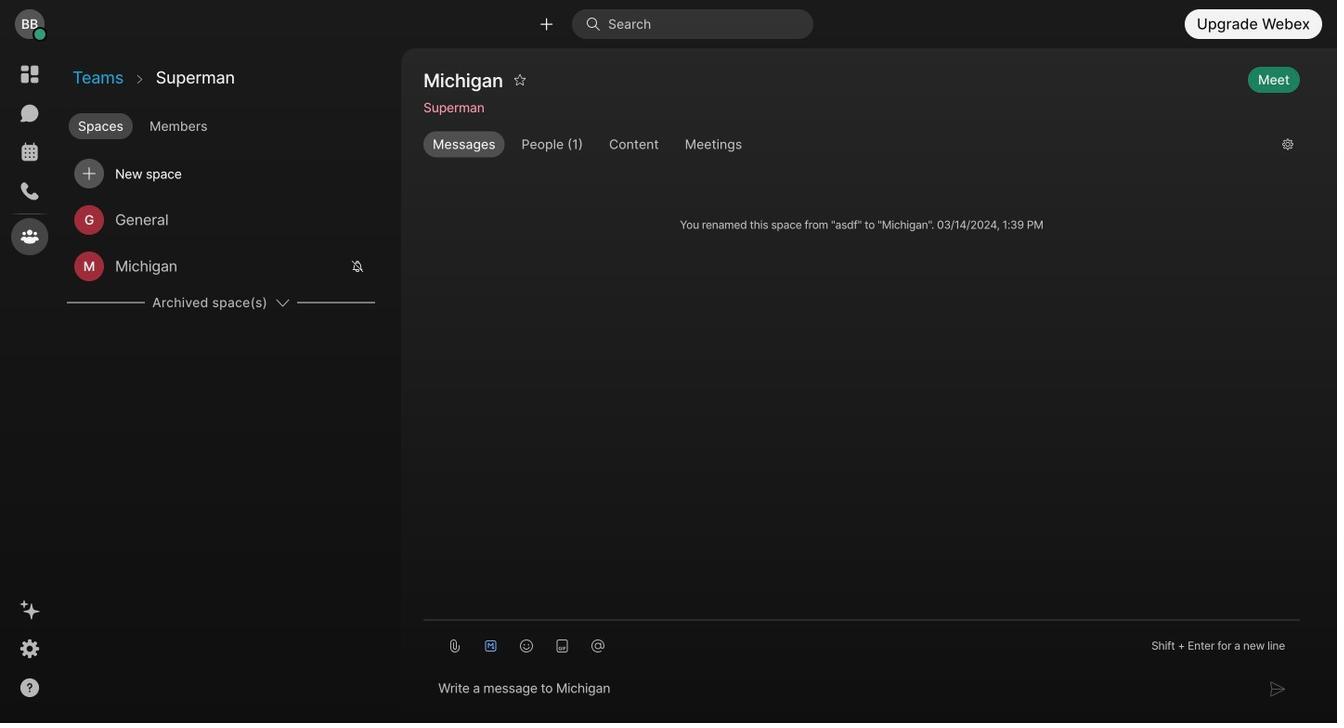 Task type: describe. For each thing, give the bounding box(es) containing it.
notifications are muted for this space image
[[351, 260, 364, 273]]

general list item
[[67, 197, 375, 243]]

arrow down_16 image
[[275, 295, 290, 310]]

webex tab list
[[11, 56, 48, 255]]



Task type: locate. For each thing, give the bounding box(es) containing it.
michigan, notifications are muted for this space list item
[[67, 243, 375, 290]]

tab list
[[65, 106, 399, 141]]

message composer toolbar element
[[424, 621, 1300, 664]]

group
[[424, 131, 1268, 157]]

navigation
[[0, 48, 59, 724]]

list item
[[67, 150, 375, 197]]



Task type: vqa. For each thing, say whether or not it's contained in the screenshot.
Michigan, Notifications are muted for this space list item
yes



